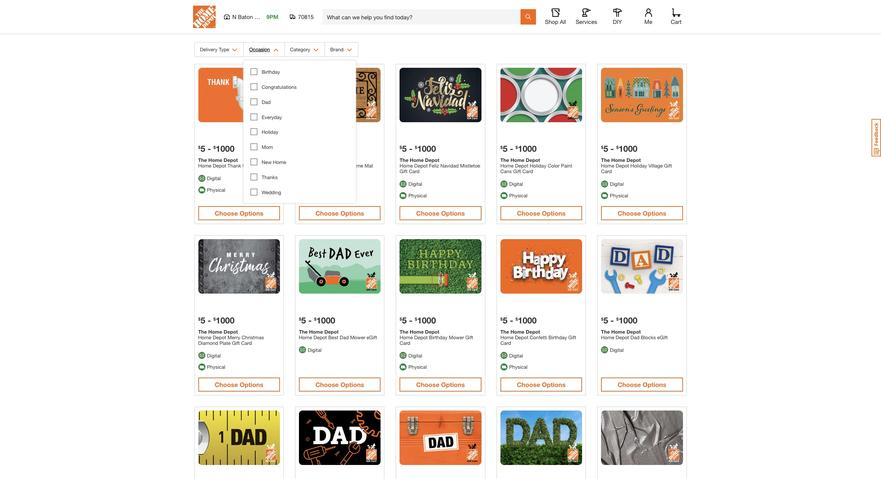Task type: vqa. For each thing, say whether or not it's contained in the screenshot.
$
yes



Task type: describe. For each thing, give the bounding box(es) containing it.
blocks
[[641, 335, 656, 341]]

choose options button for home depot birthday mower gift card
[[400, 378, 481, 392]]

5 for the home depot home depot confetti birthday gift card
[[503, 316, 507, 326]]

digital image for home depot feliz navidad mistletoe gift card
[[400, 181, 407, 188]]

options for home depot best dad mower egift
[[340, 381, 364, 389]]

physical image for the home depot home depot thank u pipe gift card
[[198, 187, 205, 194]]

- for the home depot home depot birthday mower gift card
[[409, 316, 412, 326]]

choose for home depot merry christmas diamond plate gift card
[[215, 381, 238, 389]]

digital down the home depot home depot dad blocks egift on the bottom right of page
[[610, 347, 624, 353]]

the home depot home depot confetti birthday gift card
[[500, 329, 576, 346]]

shop
[[545, 18, 558, 25]]

0 horizontal spatial holiday
[[262, 129, 278, 135]]

mistletoe
[[460, 163, 480, 169]]

home depot feliz navidad mistletoe gift card image
[[400, 68, 481, 122]]

choose for home depot feliz navidad mistletoe gift card
[[416, 210, 439, 217]]

gift inside the home depot home depot merry christmas diamond plate gift card
[[232, 340, 240, 346]]

- for the home depot home depot best dad mower egift
[[308, 316, 312, 326]]

the for home depot holiday village gift card
[[601, 157, 610, 163]]

home depot welcome home mat gift card image
[[299, 68, 381, 122]]

holiday for the home depot home depot holiday color paint cans gift card
[[530, 163, 546, 169]]

1000 for u
[[216, 144, 235, 154]]

merry
[[228, 335, 240, 341]]

5 for the home depot home depot merry christmas diamond plate gift card
[[201, 316, 205, 326]]

physical image for the home depot home depot holiday village gift card
[[601, 192, 608, 199]]

- for the home depot home depot thank u pipe gift card
[[208, 144, 211, 154]]

choose options button for home depot welcome home mat gift card
[[299, 207, 381, 221]]

plate
[[219, 340, 231, 346]]

gift inside the home depot home depot holiday color paint cans gift card
[[513, 169, 521, 175]]

the home depot logo image
[[193, 6, 215, 28]]

open arrow image for occasion
[[273, 49, 278, 52]]

card inside the home depot home depot merry christmas diamond plate gift card
[[241, 340, 252, 346]]

1000 for christmas
[[216, 316, 235, 326]]

choose options for home depot merry christmas diamond plate gift card
[[215, 381, 263, 389]]

home depot dad tool icons egift image
[[299, 411, 381, 466]]

the home depot home depot dad blocks egift
[[601, 329, 668, 341]]

diamond
[[198, 340, 218, 346]]

digital image for home depot holiday village gift card
[[601, 181, 608, 188]]

1000 for navidad
[[417, 144, 436, 154]]

u
[[242, 163, 246, 169]]

home depot thank u pipe gift card image
[[198, 68, 280, 122]]

choose for home depot holiday village gift card
[[618, 210, 641, 217]]

choose options for home depot dad blocks egift
[[618, 381, 666, 389]]

1000 for village
[[619, 144, 637, 154]]

congratulations
[[262, 84, 297, 90]]

digital for the home depot home depot holiday color paint cans gift card
[[509, 181, 523, 187]]

home depot welcome home mat gift card
[[299, 163, 373, 175]]

choose for home depot welcome home mat gift card
[[315, 210, 339, 217]]

home depot dad toolbox egift image
[[400, 411, 481, 466]]

digital for the home depot home depot thank u pipe gift card
[[207, 176, 221, 182]]

choose options for home depot holiday village gift card
[[618, 210, 666, 217]]

feedback link image
[[872, 119, 881, 157]]

choose options button for home depot best dad mower egift
[[299, 378, 381, 392]]

new home
[[262, 159, 286, 165]]

- for the home depot home depot dad blocks egift
[[611, 316, 614, 326]]

home depot holiday color paint cans gift card image
[[500, 68, 582, 122]]

What can we help you find today? search field
[[327, 9, 520, 24]]

digital for the home depot home depot holiday village gift card
[[610, 181, 624, 187]]

digital for the home depot home depot merry christmas diamond plate gift card
[[207, 353, 221, 359]]

gift inside the home depot home depot holiday village gift card
[[664, 163, 672, 169]]

70815 button
[[290, 13, 314, 20]]

card inside the home depot home depot confetti birthday gift card
[[500, 340, 511, 346]]

$ 5 - $ 1000 for the home depot home depot birthday mower gift card
[[400, 316, 436, 326]]

digital image for home depot confetti birthday gift card
[[500, 352, 507, 359]]

choose options for home depot best dad mower egift
[[315, 381, 364, 389]]

$ 5 - $ 1000 for the home depot home depot best dad mower egift
[[299, 316, 335, 326]]

digital image for home depot holiday color paint cans gift card
[[500, 181, 507, 188]]

1000 for dad
[[316, 316, 335, 326]]

the home depot home depot merry christmas diamond plate gift card
[[198, 329, 264, 346]]

card inside 'the home depot home depot birthday mower gift card'
[[400, 340, 410, 346]]

options for home depot holiday color paint cans gift card
[[542, 210, 566, 217]]

choose options for home depot thank u pipe gift card
[[215, 210, 263, 217]]

type
[[219, 46, 229, 52]]

home depot holiday village gift card image
[[601, 68, 683, 122]]

digital image for home depot birthday mower gift card
[[400, 352, 407, 359]]

9pm
[[266, 13, 278, 20]]

home depot dad blocks egift image
[[601, 240, 683, 294]]

1 / 3 group
[[194, 0, 687, 4]]

physical image for the home depot home depot confetti birthday gift card
[[500, 364, 507, 371]]

the home depot home depot feliz navidad mistletoe gift card
[[400, 157, 480, 175]]

physical for home depot thank u pipe gift card
[[207, 187, 225, 193]]

choose options button for home depot feliz navidad mistletoe gift card
[[400, 207, 481, 221]]

$ 5 - $ 1000 for the home depot home depot thank u pipe gift card
[[198, 144, 235, 154]]

gift inside 'home depot welcome home mat gift card'
[[299, 169, 307, 175]]

cart link
[[668, 8, 684, 25]]

choose for home depot confetti birthday gift card
[[517, 381, 540, 389]]

village
[[648, 163, 663, 169]]

holiday for the home depot home depot holiday village gift card
[[630, 163, 647, 169]]

services button
[[575, 8, 598, 25]]

5 for the home depot home depot feliz navidad mistletoe gift card
[[402, 144, 407, 154]]

mower inside the home depot home depot best dad mower egift
[[350, 335, 365, 341]]

choose for home depot holiday color paint cans gift card
[[517, 210, 540, 217]]

physical for home depot merry christmas diamond plate gift card
[[207, 364, 225, 370]]

mower inside 'the home depot home depot birthday mower gift card'
[[449, 335, 464, 341]]

the for home depot holiday color paint cans gift card
[[500, 157, 509, 163]]

options for home depot thank u pipe gift card
[[240, 210, 263, 217]]

diy
[[613, 18, 622, 25]]

$ 5 - $ 1000 for the home depot home depot holiday village gift card
[[601, 144, 637, 154]]

home depot dad topiary egift image
[[500, 411, 582, 466]]

home depot duct tape gift card image
[[601, 411, 683, 466]]

everyday
[[262, 114, 282, 120]]

home depot birthday mower gift card image
[[400, 240, 481, 294]]

the for home depot birthday mower gift card
[[400, 329, 408, 335]]

christmas
[[242, 335, 264, 341]]

me
[[644, 18, 652, 25]]

1000 for birthday
[[518, 316, 537, 326]]

5 for the home depot home depot best dad mower egift
[[301, 316, 306, 326]]

the for home depot feliz navidad mistletoe gift card
[[400, 157, 408, 163]]

choose options for home depot feliz navidad mistletoe gift card
[[416, 210, 465, 217]]

digital image for home depot merry christmas diamond plate gift card
[[198, 352, 205, 359]]

1000 for color
[[518, 144, 537, 154]]

physical for home depot holiday color paint cans gift card
[[509, 193, 527, 199]]

mom
[[262, 144, 273, 150]]

services
[[576, 18, 597, 25]]

brand
[[330, 46, 344, 52]]

the home depot home depot best dad mower egift
[[299, 329, 377, 341]]

cart
[[671, 18, 682, 25]]

choose options button for home depot merry christmas diamond plate gift card
[[198, 378, 280, 392]]

$ 5 - $ 1000 for the home depot home depot merry christmas diamond plate gift card
[[198, 316, 235, 326]]

the home depot home depot thank u pipe gift card
[[198, 157, 278, 169]]

physical for home depot birthday mower gift card
[[408, 364, 427, 370]]

diy button
[[606, 8, 629, 25]]

the home depot home depot birthday mower gift card
[[400, 329, 473, 346]]



Task type: locate. For each thing, give the bounding box(es) containing it.
digital down the home depot home depot confetti birthday gift card
[[509, 353, 523, 359]]

open arrow image right category
[[313, 49, 319, 52]]

confetti
[[530, 335, 547, 341]]

options for home depot welcome home mat gift card
[[340, 210, 364, 217]]

the inside the home depot home depot merry christmas diamond plate gift card
[[198, 329, 207, 335]]

card inside the home depot home depot holiday color paint cans gift card
[[522, 169, 533, 175]]

- up the home depot home depot confetti birthday gift card
[[510, 316, 513, 326]]

2 mower from the left
[[449, 335, 464, 341]]

physical image for the home depot home depot feliz navidad mistletoe gift card
[[400, 192, 407, 199]]

mower
[[350, 335, 365, 341], [449, 335, 464, 341]]

dad right best
[[340, 335, 349, 341]]

- for the home depot home depot feliz navidad mistletoe gift card
[[409, 144, 412, 154]]

card inside 'home depot welcome home mat gift card'
[[308, 169, 319, 175]]

physical
[[207, 187, 225, 193], [408, 193, 427, 199], [509, 193, 527, 199], [610, 193, 628, 199], [207, 364, 225, 370], [408, 364, 427, 370], [509, 364, 527, 370]]

2 horizontal spatial open arrow image
[[347, 49, 352, 52]]

rouge
[[255, 13, 271, 20]]

digital for the home depot home depot birthday mower gift card
[[408, 353, 422, 359]]

choose options for home depot holiday color paint cans gift card
[[517, 210, 566, 217]]

open arrow image inside category link
[[313, 49, 319, 52]]

physical image
[[500, 192, 507, 199], [400, 364, 407, 371], [500, 364, 507, 371]]

choose options button for home depot holiday color paint cans gift card
[[500, 207, 582, 221]]

digital image
[[198, 175, 205, 182], [601, 181, 608, 188], [299, 347, 306, 354], [601, 347, 608, 354], [500, 352, 507, 359]]

gift
[[259, 163, 266, 169], [664, 163, 672, 169], [299, 169, 307, 175], [400, 169, 407, 175], [513, 169, 521, 175], [465, 335, 473, 341], [568, 335, 576, 341], [232, 340, 240, 346]]

this is the first slide image
[[647, 10, 653, 15]]

category link
[[285, 43, 325, 57]]

- up the home depot home depot thank u pipe gift card on the left
[[208, 144, 211, 154]]

open arrow image right occasion
[[273, 49, 278, 52]]

the inside 'the home depot home depot birthday mower gift card'
[[400, 329, 408, 335]]

dad inside the home depot home depot dad blocks egift
[[630, 335, 640, 341]]

5 for the home depot home depot thank u pipe gift card
[[201, 144, 205, 154]]

$ 5 - $ 1000 for the home depot home depot feliz navidad mistletoe gift card
[[400, 144, 436, 154]]

gift inside 'the home depot home depot birthday mower gift card'
[[465, 335, 473, 341]]

digital down the home depot home depot best dad mower egift
[[308, 347, 321, 353]]

home depot dad ruler gift card image
[[198, 411, 280, 466]]

1000 up the home depot home depot confetti birthday gift card
[[518, 316, 537, 326]]

1 horizontal spatial open arrow image
[[313, 49, 319, 52]]

- up diamond
[[208, 316, 211, 326]]

choose for home depot birthday mower gift card
[[416, 381, 439, 389]]

n baton rouge
[[232, 13, 271, 20]]

0 horizontal spatial dad
[[262, 99, 271, 105]]

birthday inside 'the home depot home depot birthday mower gift card'
[[429, 335, 447, 341]]

birthday inside the home depot home depot confetti birthday gift card
[[549, 335, 567, 341]]

thanks
[[262, 174, 278, 180]]

$ 5 - $ 1000
[[198, 144, 235, 154], [400, 144, 436, 154], [500, 144, 537, 154], [601, 144, 637, 154], [198, 316, 235, 326], [299, 316, 335, 326], [400, 316, 436, 326], [500, 316, 537, 326], [601, 316, 637, 326]]

$ 5 - $ 1000 up best
[[299, 316, 335, 326]]

choose options button for home depot holiday village gift card
[[601, 207, 683, 221]]

- for the home depot home depot holiday color paint cans gift card
[[510, 144, 513, 154]]

2 horizontal spatial dad
[[630, 335, 640, 341]]

dad left blocks
[[630, 335, 640, 341]]

the home depot home depot holiday village gift card
[[601, 157, 672, 175]]

choose options for home depot welcome home mat gift card
[[315, 210, 364, 217]]

5 for the home depot home depot holiday village gift card
[[603, 144, 608, 154]]

- up "the home depot home depot feliz navidad mistletoe gift card"
[[409, 144, 412, 154]]

- up the home depot home depot dad blocks egift on the bottom right of page
[[611, 316, 614, 326]]

baton
[[238, 13, 253, 20]]

- for the home depot home depot confetti birthday gift card
[[510, 316, 513, 326]]

2 horizontal spatial birthday
[[549, 335, 567, 341]]

physical image
[[198, 187, 205, 194], [400, 192, 407, 199], [601, 192, 608, 199], [198, 364, 205, 371]]

1000 up the home depot home depot holiday color paint cans gift card on the right top of the page
[[518, 144, 537, 154]]

open arrow image
[[273, 49, 278, 52], [313, 49, 319, 52], [347, 49, 352, 52]]

$
[[198, 145, 201, 150], [213, 145, 216, 150], [400, 145, 402, 150], [415, 145, 417, 150], [500, 145, 503, 150], [516, 145, 518, 150], [601, 145, 603, 150], [616, 145, 619, 150], [198, 317, 201, 322], [213, 317, 216, 322], [299, 317, 301, 322], [314, 317, 316, 322], [400, 317, 402, 322], [415, 317, 417, 322], [500, 317, 503, 322], [516, 317, 518, 322], [601, 317, 603, 322], [616, 317, 619, 322]]

1 horizontal spatial mower
[[449, 335, 464, 341]]

new
[[262, 159, 272, 165]]

-
[[208, 144, 211, 154], [409, 144, 412, 154], [510, 144, 513, 154], [611, 144, 614, 154], [208, 316, 211, 326], [308, 316, 312, 326], [409, 316, 412, 326], [510, 316, 513, 326], [611, 316, 614, 326]]

$ 5 - $ 1000 up the home depot home depot holiday color paint cans gift card on the right top of the page
[[500, 144, 537, 154]]

2 horizontal spatial holiday
[[630, 163, 647, 169]]

digital down 'the home depot home depot birthday mower gift card'
[[408, 353, 422, 359]]

- up cans
[[510, 144, 513, 154]]

best
[[328, 335, 338, 341]]

choose options for home depot confetti birthday gift card
[[517, 381, 566, 389]]

pipe
[[247, 163, 257, 169]]

paint
[[561, 163, 572, 169]]

n
[[232, 13, 236, 20]]

1 mower from the left
[[350, 335, 365, 341]]

5
[[201, 144, 205, 154], [402, 144, 407, 154], [503, 144, 507, 154], [603, 144, 608, 154], [201, 316, 205, 326], [301, 316, 306, 326], [402, 316, 407, 326], [503, 316, 507, 326], [603, 316, 608, 326]]

egift inside the home depot home depot dad blocks egift
[[657, 335, 668, 341]]

next slide image
[[675, 10, 680, 15]]

$ 5 - $ 1000 up the home depot home depot confetti birthday gift card
[[500, 316, 537, 326]]

the home depot home depot holiday color paint cans gift card
[[500, 157, 572, 175]]

thank
[[228, 163, 241, 169]]

digital down cans
[[509, 181, 523, 187]]

choose options button for home depot confetti birthday gift card
[[500, 378, 582, 392]]

home
[[208, 157, 222, 163], [410, 157, 424, 163], [510, 157, 524, 163], [611, 157, 625, 163], [273, 159, 286, 165], [198, 163, 211, 169], [299, 163, 312, 169], [350, 163, 363, 169], [400, 163, 413, 169], [500, 163, 514, 169], [601, 163, 614, 169], [208, 329, 222, 335], [309, 329, 323, 335], [410, 329, 424, 335], [510, 329, 524, 335], [611, 329, 625, 335], [198, 335, 211, 341], [299, 335, 312, 341], [400, 335, 413, 341], [500, 335, 514, 341], [601, 335, 614, 341]]

- up the home depot home depot holiday village gift card
[[611, 144, 614, 154]]

open arrow image for brand
[[347, 49, 352, 52]]

occasion link
[[244, 43, 284, 57]]

dad
[[262, 99, 271, 105], [340, 335, 349, 341], [630, 335, 640, 341]]

1000 up the home depot home depot holiday village gift card
[[619, 144, 637, 154]]

welcome
[[328, 163, 349, 169]]

0 horizontal spatial egift
[[367, 335, 377, 341]]

options for home depot merry christmas diamond plate gift card
[[240, 381, 263, 389]]

wedding
[[262, 190, 281, 196]]

- for the home depot home depot holiday village gift card
[[611, 144, 614, 154]]

the inside the home depot home depot thank u pipe gift card
[[198, 157, 207, 163]]

physical for home depot holiday village gift card
[[610, 193, 628, 199]]

the inside the home depot home depot dad blocks egift
[[601, 329, 610, 335]]

1000 up the home depot home depot merry christmas diamond plate gift card
[[216, 316, 235, 326]]

$ 5 - $ 1000 up the home depot home depot merry christmas diamond plate gift card
[[198, 316, 235, 326]]

the inside the home depot home depot best dad mower egift
[[299, 329, 308, 335]]

digital down diamond
[[207, 353, 221, 359]]

shop all button
[[544, 8, 567, 25]]

1000 up the home depot home depot dad blocks egift on the bottom right of page
[[619, 316, 637, 326]]

3 open arrow image from the left
[[347, 49, 352, 52]]

choose options button for home depot thank u pipe gift card
[[198, 207, 280, 221]]

$ 5 - $ 1000 up thank
[[198, 144, 235, 154]]

1 horizontal spatial holiday
[[530, 163, 546, 169]]

feliz
[[429, 163, 439, 169]]

home depot merry christmas diamond plate gift card image
[[198, 240, 280, 294]]

the for home depot merry christmas diamond plate gift card
[[198, 329, 207, 335]]

delivery type link
[[195, 43, 244, 57]]

occasion
[[249, 46, 270, 52]]

category
[[290, 46, 310, 52]]

options for home depot birthday mower gift card
[[441, 381, 465, 389]]

delivery
[[200, 46, 217, 52]]

options for home depot confetti birthday gift card
[[542, 381, 566, 389]]

- up the home depot home depot best dad mower egift
[[308, 316, 312, 326]]

all
[[560, 18, 566, 25]]

card inside "the home depot home depot feliz navidad mistletoe gift card"
[[409, 169, 420, 175]]

$ 5 - $ 1000 up the home depot home depot holiday village gift card
[[601, 144, 637, 154]]

physical image for the home depot home depot holiday color paint cans gift card
[[500, 192, 507, 199]]

navidad
[[440, 163, 459, 169]]

choose
[[215, 210, 238, 217], [315, 210, 339, 217], [416, 210, 439, 217], [517, 210, 540, 217], [618, 210, 641, 217], [215, 381, 238, 389], [315, 381, 339, 389], [416, 381, 439, 389], [517, 381, 540, 389], [618, 381, 641, 389]]

physical image for the home depot home depot merry christmas diamond plate gift card
[[198, 364, 205, 371]]

$ 5 - $ 1000 up the home depot home depot dad blocks egift on the bottom right of page
[[601, 316, 637, 326]]

digital image
[[400, 181, 407, 188], [500, 181, 507, 188], [198, 352, 205, 359], [400, 352, 407, 359]]

- for the home depot home depot merry christmas diamond plate gift card
[[208, 316, 211, 326]]

birthday
[[262, 69, 280, 75], [429, 335, 447, 341], [549, 335, 567, 341]]

egift
[[367, 335, 377, 341], [657, 335, 668, 341]]

egift inside the home depot home depot best dad mower egift
[[367, 335, 377, 341]]

$ 5 - $ 1000 for the home depot home depot confetti birthday gift card
[[500, 316, 537, 326]]

card inside the home depot home depot holiday village gift card
[[601, 169, 612, 175]]

holiday inside the home depot home depot holiday color paint cans gift card
[[530, 163, 546, 169]]

the inside "the home depot home depot feliz navidad mistletoe gift card"
[[400, 157, 408, 163]]

choose for home depot thank u pipe gift card
[[215, 210, 238, 217]]

1 egift from the left
[[367, 335, 377, 341]]

gift inside the home depot home depot confetti birthday gift card
[[568, 335, 576, 341]]

$ 5 - $ 1000 up feliz
[[400, 144, 436, 154]]

the for home depot best dad mower egift
[[299, 329, 308, 335]]

5 for the home depot home depot birthday mower gift card
[[402, 316, 407, 326]]

$ 5 - $ 1000 for the home depot home depot dad blocks egift
[[601, 316, 637, 326]]

gift inside "the home depot home depot feliz navidad mistletoe gift card"
[[400, 169, 407, 175]]

dad up everyday
[[262, 99, 271, 105]]

the inside the home depot home depot holiday village gift card
[[601, 157, 610, 163]]

choose for home depot dad blocks egift
[[618, 381, 641, 389]]

holiday left color
[[530, 163, 546, 169]]

digital for the home depot home depot confetti birthday gift card
[[509, 353, 523, 359]]

open arrow image for category
[[313, 49, 319, 52]]

0 horizontal spatial birthday
[[262, 69, 280, 75]]

cans
[[500, 169, 512, 175]]

1 horizontal spatial egift
[[657, 335, 668, 341]]

holiday
[[262, 129, 278, 135], [530, 163, 546, 169], [630, 163, 647, 169]]

the inside the home depot home depot confetti birthday gift card
[[500, 329, 509, 335]]

options
[[240, 210, 263, 217], [340, 210, 364, 217], [441, 210, 465, 217], [542, 210, 566, 217], [643, 210, 666, 217], [240, 381, 263, 389], [340, 381, 364, 389], [441, 381, 465, 389], [542, 381, 566, 389], [643, 381, 666, 389]]

choose options button for home depot dad blocks egift
[[601, 378, 683, 392]]

home depot best dad mower egift image
[[299, 240, 381, 294]]

delivery type
[[200, 46, 229, 52]]

the
[[198, 157, 207, 163], [400, 157, 408, 163], [500, 157, 509, 163], [601, 157, 610, 163], [198, 329, 207, 335], [299, 329, 308, 335], [400, 329, 408, 335], [500, 329, 509, 335], [601, 329, 610, 335]]

the for home depot dad blocks egift
[[601, 329, 610, 335]]

1 open arrow image from the left
[[273, 49, 278, 52]]

card
[[268, 163, 278, 169], [308, 169, 319, 175], [409, 169, 420, 175], [522, 169, 533, 175], [601, 169, 612, 175], [241, 340, 252, 346], [400, 340, 410, 346], [500, 340, 511, 346]]

1000 up feliz
[[417, 144, 436, 154]]

open arrow image inside occasion 'link'
[[273, 49, 278, 52]]

physical for home depot confetti birthday gift card
[[509, 364, 527, 370]]

color
[[548, 163, 560, 169]]

digital for the home depot home depot feliz navidad mistletoe gift card
[[408, 181, 422, 187]]

mat
[[365, 163, 373, 169]]

holiday inside the home depot home depot holiday village gift card
[[630, 163, 647, 169]]

$ 5 - $ 1000 for the home depot home depot holiday color paint cans gift card
[[500, 144, 537, 154]]

digital down "the home depot home depot feliz navidad mistletoe gift card"
[[408, 181, 422, 187]]

1000 for mower
[[417, 316, 436, 326]]

holiday left village
[[630, 163, 647, 169]]

choose options button
[[198, 207, 280, 221], [299, 207, 381, 221], [400, 207, 481, 221], [500, 207, 582, 221], [601, 207, 683, 221], [198, 378, 280, 392], [299, 378, 381, 392], [400, 378, 481, 392], [500, 378, 582, 392], [601, 378, 683, 392]]

1000 up best
[[316, 316, 335, 326]]

brand link
[[325, 43, 358, 57]]

1000 up 'the home depot home depot birthday mower gift card'
[[417, 316, 436, 326]]

1000 up thank
[[216, 144, 235, 154]]

2 open arrow image from the left
[[313, 49, 319, 52]]

choose for home depot best dad mower egift
[[315, 381, 339, 389]]

options for home depot dad blocks egift
[[643, 381, 666, 389]]

- up 'the home depot home depot birthday mower gift card'
[[409, 316, 412, 326]]

digital image for home depot thank u pipe gift card
[[198, 175, 205, 182]]

open arrow image inside brand link
[[347, 49, 352, 52]]

depot inside 'home depot welcome home mat gift card'
[[314, 163, 327, 169]]

physical for home depot feliz navidad mistletoe gift card
[[408, 193, 427, 199]]

open arrow image
[[232, 49, 238, 52]]

0 horizontal spatial open arrow image
[[273, 49, 278, 52]]

options for home depot holiday village gift card
[[643, 210, 666, 217]]

home depot confetti birthday gift card image
[[500, 240, 582, 294]]

me button
[[637, 8, 660, 25]]

card inside the home depot home depot thank u pipe gift card
[[268, 163, 278, 169]]

shop all
[[545, 18, 566, 25]]

open arrow image right brand
[[347, 49, 352, 52]]

1000
[[216, 144, 235, 154], [417, 144, 436, 154], [518, 144, 537, 154], [619, 144, 637, 154], [216, 316, 235, 326], [316, 316, 335, 326], [417, 316, 436, 326], [518, 316, 537, 326], [619, 316, 637, 326]]

5 for the home depot home depot holiday color paint cans gift card
[[503, 144, 507, 154]]

digital
[[207, 176, 221, 182], [408, 181, 422, 187], [509, 181, 523, 187], [610, 181, 624, 187], [308, 347, 321, 353], [610, 347, 624, 353], [207, 353, 221, 359], [408, 353, 422, 359], [509, 353, 523, 359]]

2 egift from the left
[[657, 335, 668, 341]]

1000 for blocks
[[619, 316, 637, 326]]

choose options
[[215, 210, 263, 217], [315, 210, 364, 217], [416, 210, 465, 217], [517, 210, 566, 217], [618, 210, 666, 217], [215, 381, 263, 389], [315, 381, 364, 389], [416, 381, 465, 389], [517, 381, 566, 389], [618, 381, 666, 389]]

the inside the home depot home depot holiday color paint cans gift card
[[500, 157, 509, 163]]

70815
[[298, 13, 314, 20]]

holiday down everyday
[[262, 129, 278, 135]]

1 horizontal spatial dad
[[340, 335, 349, 341]]

digital down the home depot home depot thank u pipe gift card on the left
[[207, 176, 221, 182]]

digital down the home depot home depot holiday village gift card
[[610, 181, 624, 187]]

0 horizontal spatial mower
[[350, 335, 365, 341]]

$ 5 - $ 1000 up 'the home depot home depot birthday mower gift card'
[[400, 316, 436, 326]]

5 for the home depot home depot dad blocks egift
[[603, 316, 608, 326]]

options for home depot feliz navidad mistletoe gift card
[[441, 210, 465, 217]]

the for home depot confetti birthday gift card
[[500, 329, 509, 335]]

depot
[[224, 157, 238, 163], [425, 157, 439, 163], [526, 157, 540, 163], [627, 157, 641, 163], [213, 163, 226, 169], [314, 163, 327, 169], [414, 163, 428, 169], [515, 163, 528, 169], [616, 163, 629, 169], [224, 329, 238, 335], [324, 329, 339, 335], [425, 329, 439, 335], [526, 329, 540, 335], [627, 329, 641, 335], [213, 335, 226, 341], [314, 335, 327, 341], [414, 335, 428, 341], [515, 335, 528, 341], [616, 335, 629, 341]]

physical image for the home depot home depot birthday mower gift card
[[400, 364, 407, 371]]

1 horizontal spatial birthday
[[429, 335, 447, 341]]

gift inside the home depot home depot thank u pipe gift card
[[259, 163, 266, 169]]

the for home depot thank u pipe gift card
[[198, 157, 207, 163]]

dad inside the home depot home depot best dad mower egift
[[340, 335, 349, 341]]



